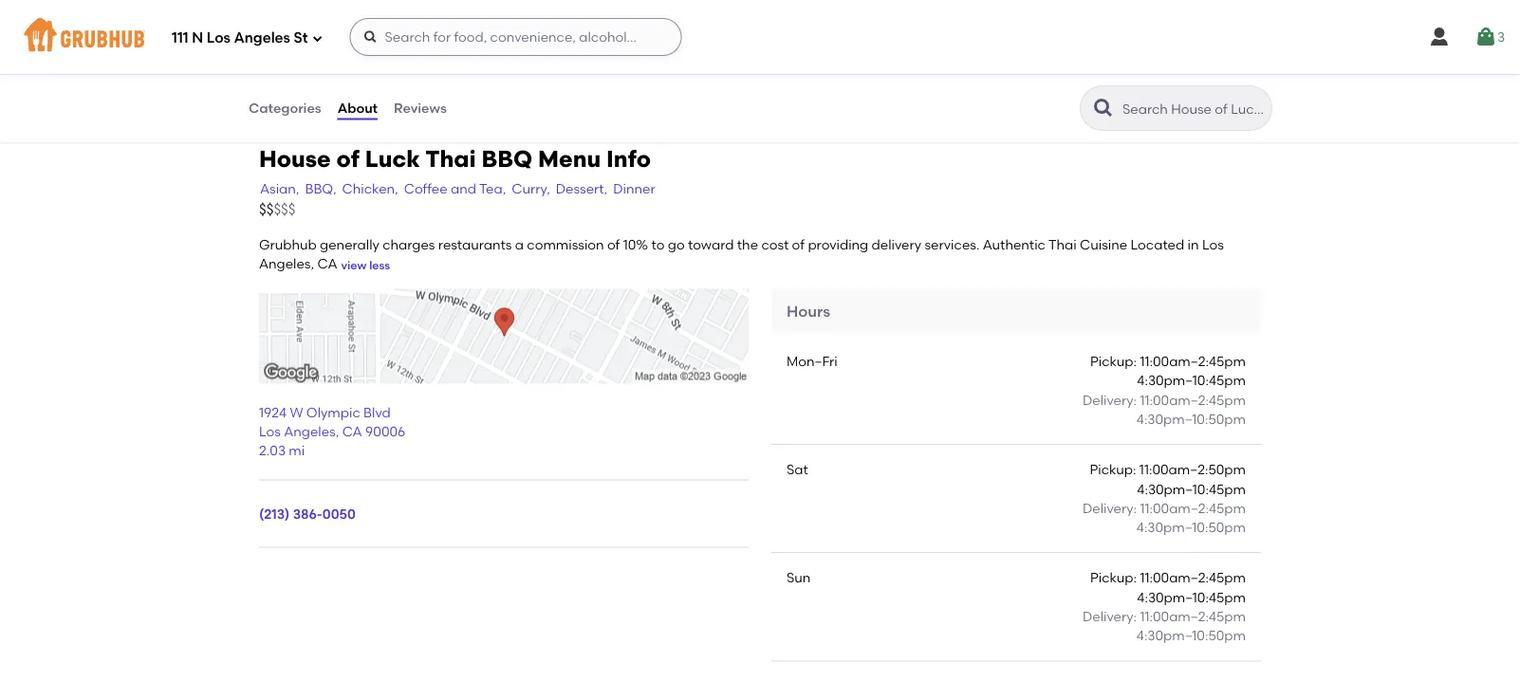 Task type: locate. For each thing, give the bounding box(es) containing it.
of left the 10%
[[607, 236, 620, 253]]

menu
[[538, 145, 601, 173]]

angeles
[[234, 30, 290, 47], [284, 424, 336, 440]]

1 horizontal spatial los
[[259, 424, 281, 440]]

authentic
[[983, 236, 1046, 253]]

delivery: for mon–fri
[[1083, 392, 1137, 408]]

asian, button
[[259, 178, 300, 199]]

1924 w olympic blvd los angeles , ca 90006 2.03 mi
[[259, 404, 406, 459]]

grubhub generally charges restaurants a commission of 10% to go toward the cost of providing
[[259, 236, 869, 253]]

pickup: 11:00am–2:45pm 4:30pm–10:45pm delivery: 11:00am–2:45pm 4:30pm–10:50pm
[[1083, 353, 1246, 427], [1083, 570, 1246, 644]]

3 4:30pm–10:45pm from the top
[[1137, 589, 1246, 606]]

about
[[338, 100, 378, 116]]

0 horizontal spatial of
[[337, 145, 360, 173]]

(213) 386-0050 button
[[259, 505, 356, 524]]

4:30pm–10:50pm
[[1137, 411, 1246, 427], [1137, 520, 1246, 536], [1137, 628, 1246, 644]]

4:30pm–10:45pm for mon–fri
[[1137, 373, 1246, 389]]

1 delivery: from the top
[[1083, 392, 1137, 408]]

2 horizontal spatial svg image
[[1475, 26, 1498, 48]]

ca left the view on the top
[[317, 256, 337, 272]]

0 horizontal spatial thai
[[425, 145, 476, 173]]

tab
[[248, 0, 381, 17]]

n
[[192, 30, 203, 47]]

los right n
[[207, 30, 231, 47]]

4:30pm–10:50pm for sun
[[1137, 628, 1246, 644]]

11:00am–2:45pm inside pickup: 11:00am–2:50pm 4:30pm–10:45pm delivery: 11:00am–2:45pm 4:30pm–10:50pm
[[1140, 500, 1246, 516]]

1 vertical spatial pickup: 11:00am–2:45pm 4:30pm–10:45pm delivery: 11:00am–2:45pm 4:30pm–10:50pm
[[1083, 570, 1246, 644]]

4:30pm–10:45pm for sun
[[1137, 589, 1246, 606]]

2 vertical spatial 4:30pm–10:50pm
[[1137, 628, 1246, 644]]

2 delivery: from the top
[[1083, 500, 1137, 516]]

svg image
[[1475, 26, 1498, 48], [363, 29, 378, 45], [312, 33, 323, 44]]

dinner button
[[612, 178, 656, 199]]

thai for authentic
[[1049, 236, 1077, 253]]

a
[[515, 236, 524, 253]]

0 vertical spatial angeles
[[234, 30, 290, 47]]

coffee and tea, button
[[403, 178, 507, 199]]

thai inside delivery services. authentic thai cuisine located in los angeles, ca
[[1049, 236, 1077, 253]]

in
[[1188, 236, 1199, 253]]

thai
[[425, 145, 476, 173], [1049, 236, 1077, 253]]

1 horizontal spatial of
[[607, 236, 620, 253]]

0 vertical spatial pickup: 11:00am–2:45pm 4:30pm–10:45pm delivery: 11:00am–2:45pm 4:30pm–10:50pm
[[1083, 353, 1246, 427]]

info
[[607, 145, 651, 173]]

3 delivery: from the top
[[1083, 609, 1137, 625]]

2 vertical spatial 4:30pm–10:45pm
[[1137, 589, 1246, 606]]

(213) 386-0050
[[259, 506, 356, 523]]

1 horizontal spatial svg image
[[363, 29, 378, 45]]

0 horizontal spatial ca
[[317, 256, 337, 272]]

blvd
[[364, 404, 391, 421]]

111 n los angeles st
[[172, 30, 308, 47]]

2 vertical spatial pickup:
[[1090, 570, 1137, 586]]

angeles inside main navigation "navigation"
[[234, 30, 290, 47]]

1 pickup: 11:00am–2:45pm 4:30pm–10:45pm delivery: 11:00am–2:45pm 4:30pm–10:50pm from the top
[[1083, 353, 1246, 427]]

mi
[[289, 443, 305, 459]]

los
[[207, 30, 231, 47], [1202, 236, 1224, 253], [259, 424, 281, 440]]

located
[[1131, 236, 1185, 253]]

chicken, button
[[341, 178, 399, 199]]

2 11:00am–2:45pm from the top
[[1140, 392, 1246, 408]]

Search House of Luck Thai BBQ search field
[[1121, 100, 1266, 118]]

bbq, button
[[304, 178, 337, 199]]

11:00am–2:50pm
[[1140, 462, 1246, 478]]

bbq,
[[305, 180, 336, 197]]

ca right ,
[[342, 424, 362, 440]]

of up chicken,
[[337, 145, 360, 173]]

0 horizontal spatial los
[[207, 30, 231, 47]]

0 vertical spatial ca
[[317, 256, 337, 272]]

4:30pm–10:45pm inside pickup: 11:00am–2:50pm 4:30pm–10:45pm delivery: 11:00am–2:45pm 4:30pm–10:50pm
[[1137, 481, 1246, 497]]

0 vertical spatial 4:30pm–10:50pm
[[1137, 411, 1246, 427]]

2 pickup: 11:00am–2:45pm 4:30pm–10:45pm delivery: 11:00am–2:45pm 4:30pm–10:50pm from the top
[[1083, 570, 1246, 644]]

3 4:30pm–10:50pm from the top
[[1137, 628, 1246, 644]]

of
[[337, 145, 360, 173], [607, 236, 620, 253], [792, 236, 805, 253]]

1 vertical spatial ca
[[342, 424, 362, 440]]

4:30pm–10:50pm for sat
[[1137, 520, 1246, 536]]

of right cost
[[792, 236, 805, 253]]

3
[[1498, 29, 1505, 45]]

0 vertical spatial delivery:
[[1083, 392, 1137, 408]]

los up 2.03
[[259, 424, 281, 440]]

1 vertical spatial los
[[1202, 236, 1224, 253]]

thai left the cuisine
[[1049, 236, 1077, 253]]

tea,
[[479, 180, 506, 197]]

pickup: 11:00am–2:45pm 4:30pm–10:45pm delivery: 11:00am–2:45pm 4:30pm–10:50pm for mon–fri
[[1083, 353, 1246, 427]]

2 horizontal spatial los
[[1202, 236, 1224, 253]]

categories
[[249, 100, 321, 116]]

pickup:
[[1090, 353, 1137, 369], [1090, 462, 1137, 478], [1090, 570, 1137, 586]]

1 vertical spatial thai
[[1049, 236, 1077, 253]]

4:30pm–10:45pm for sat
[[1137, 481, 1246, 497]]

ca
[[317, 256, 337, 272], [342, 424, 362, 440]]

delivery: inside pickup: 11:00am–2:50pm 4:30pm–10:45pm delivery: 11:00am–2:45pm 4:30pm–10:50pm
[[1083, 500, 1137, 516]]

1 horizontal spatial ca
[[342, 424, 362, 440]]

svg image inside 3 button
[[1475, 26, 1498, 48]]

11:00am–2:45pm for sat
[[1140, 500, 1246, 516]]

2 horizontal spatial of
[[792, 236, 805, 253]]

olympic
[[306, 404, 360, 421]]

about button
[[337, 74, 379, 142]]

4:30pm–10:45pm
[[1137, 373, 1246, 389], [1137, 481, 1246, 497], [1137, 589, 1246, 606]]

5 11:00am–2:45pm from the top
[[1140, 609, 1246, 625]]

1 horizontal spatial thai
[[1049, 236, 1077, 253]]

mon–fri
[[787, 353, 838, 369]]

coffee
[[404, 180, 448, 197]]

1 4:30pm–10:45pm from the top
[[1137, 373, 1246, 389]]

and
[[451, 180, 476, 197]]

3 11:00am–2:45pm from the top
[[1140, 500, 1246, 516]]

2 vertical spatial los
[[259, 424, 281, 440]]

Search for food, convenience, alcohol... search field
[[350, 18, 682, 56]]

pickup: inside pickup: 11:00am–2:50pm 4:30pm–10:45pm delivery: 11:00am–2:45pm 4:30pm–10:50pm
[[1090, 462, 1137, 478]]

w
[[290, 404, 303, 421]]

reviews
[[394, 100, 447, 116]]

4:30pm–10:50pm inside pickup: 11:00am–2:50pm 4:30pm–10:45pm delivery: 11:00am–2:45pm 4:30pm–10:50pm
[[1137, 520, 1246, 536]]

categories button
[[248, 74, 322, 142]]

view less
[[341, 258, 390, 272]]

2 vertical spatial delivery:
[[1083, 609, 1137, 625]]

angeles up mi
[[284, 424, 336, 440]]

restaurants
[[438, 236, 512, 253]]

0 vertical spatial 4:30pm–10:45pm
[[1137, 373, 1246, 389]]

1 vertical spatial angeles
[[284, 424, 336, 440]]

1 4:30pm–10:50pm from the top
[[1137, 411, 1246, 427]]

3 pickup: from the top
[[1090, 570, 1137, 586]]

los inside 1924 w olympic blvd los angeles , ca 90006 2.03 mi
[[259, 424, 281, 440]]

1 pickup: from the top
[[1090, 353, 1137, 369]]

1 vertical spatial 4:30pm–10:45pm
[[1137, 481, 1246, 497]]

commission
[[527, 236, 604, 253]]

delivery services. authentic thai cuisine located in los angeles, ca
[[259, 236, 1224, 272]]

2 4:30pm–10:45pm from the top
[[1137, 481, 1246, 497]]

dinner
[[613, 180, 655, 197]]

view less button
[[341, 257, 390, 274]]

1 vertical spatial pickup:
[[1090, 462, 1137, 478]]

1 vertical spatial 4:30pm–10:50pm
[[1137, 520, 1246, 536]]

0 vertical spatial los
[[207, 30, 231, 47]]

4 11:00am–2:45pm from the top
[[1140, 570, 1246, 586]]

angeles left the st
[[234, 30, 290, 47]]

delivery: for sat
[[1083, 500, 1137, 516]]

11:00am–2:45pm
[[1140, 353, 1246, 369], [1140, 392, 1246, 408], [1140, 500, 1246, 516], [1140, 570, 1246, 586], [1140, 609, 1246, 625]]

0 vertical spatial thai
[[425, 145, 476, 173]]

thai up coffee and tea, button
[[425, 145, 476, 173]]

delivery:
[[1083, 392, 1137, 408], [1083, 500, 1137, 516], [1083, 609, 1137, 625]]

1 vertical spatial delivery:
[[1083, 500, 1137, 516]]

los inside delivery services. authentic thai cuisine located in los angeles, ca
[[1202, 236, 1224, 253]]

beverages tab
[[248, 36, 381, 56]]

10%
[[623, 236, 648, 253]]

svg image
[[1428, 26, 1451, 48]]

to
[[652, 236, 665, 253]]

2 pickup: from the top
[[1090, 462, 1137, 478]]

los right in on the right top
[[1202, 236, 1224, 253]]

angeles,
[[259, 256, 314, 272]]

ca inside delivery services. authentic thai cuisine located in los angeles, ca
[[317, 256, 337, 272]]

0 vertical spatial pickup:
[[1090, 353, 1137, 369]]

sun
[[787, 570, 811, 586]]

111
[[172, 30, 189, 47]]

2 4:30pm–10:50pm from the top
[[1137, 520, 1246, 536]]

asian,
[[260, 180, 299, 197]]

cuisine
[[1080, 236, 1128, 253]]



Task type: vqa. For each thing, say whether or not it's contained in the screenshot.
the topmost subscription pass icon
no



Task type: describe. For each thing, give the bounding box(es) containing it.
st
[[294, 30, 308, 47]]

$$$$$
[[259, 201, 296, 218]]

,
[[336, 424, 339, 440]]

bbq
[[482, 145, 533, 173]]

1 11:00am–2:45pm from the top
[[1140, 353, 1246, 369]]

services.
[[925, 236, 980, 253]]

go
[[668, 236, 685, 253]]

chicken,
[[342, 180, 398, 197]]

delivery
[[872, 236, 922, 253]]

pickup: 11:00am–2:45pm 4:30pm–10:45pm delivery: 11:00am–2:45pm 4:30pm–10:50pm for sun
[[1083, 570, 1246, 644]]

angeles inside 1924 w olympic blvd los angeles , ca 90006 2.03 mi
[[284, 424, 336, 440]]

beverages
[[248, 38, 315, 55]]

main navigation navigation
[[0, 0, 1520, 74]]

0050
[[323, 506, 356, 523]]

1924
[[259, 404, 287, 421]]

90006
[[365, 424, 406, 440]]

charges
[[383, 236, 435, 253]]

curry, button
[[511, 178, 551, 199]]

search icon image
[[1092, 97, 1115, 120]]

hours
[[787, 302, 831, 320]]

less
[[369, 258, 390, 272]]

(213)
[[259, 506, 290, 523]]

the
[[737, 236, 758, 253]]

dessert,
[[556, 180, 608, 197]]

2.03
[[259, 443, 286, 459]]

pickup: for mon–fri
[[1090, 353, 1137, 369]]

dessert, button
[[555, 178, 609, 199]]

pickup: for sat
[[1090, 462, 1137, 478]]

sat
[[787, 462, 808, 478]]

11:00am–2:45pm for mon–fri
[[1140, 392, 1246, 408]]

pickup: for sun
[[1090, 570, 1137, 586]]

generally
[[320, 236, 379, 253]]

0 horizontal spatial svg image
[[312, 33, 323, 44]]

386-
[[293, 506, 323, 523]]

providing
[[808, 236, 869, 253]]

toward
[[688, 236, 734, 253]]

cost
[[762, 236, 789, 253]]

curry,
[[512, 180, 550, 197]]

4:30pm–10:50pm for mon–fri
[[1137, 411, 1246, 427]]

los inside main navigation "navigation"
[[207, 30, 231, 47]]

grubhub
[[259, 236, 317, 253]]

luck
[[365, 145, 420, 173]]

house of luck thai bbq menu info
[[259, 145, 651, 173]]

3 button
[[1475, 20, 1505, 54]]

11:00am–2:45pm for sun
[[1140, 609, 1246, 625]]

view
[[341, 258, 367, 272]]

asian, bbq, chicken, coffee and tea, curry, dessert, dinner
[[260, 180, 655, 197]]

$$
[[259, 201, 274, 218]]

pickup: 11:00am–2:50pm 4:30pm–10:45pm delivery: 11:00am–2:45pm 4:30pm–10:50pm
[[1083, 462, 1246, 536]]

ca inside 1924 w olympic blvd los angeles , ca 90006 2.03 mi
[[342, 424, 362, 440]]

house
[[259, 145, 331, 173]]

delivery: for sun
[[1083, 609, 1137, 625]]

reviews button
[[393, 74, 448, 142]]

thai for luck
[[425, 145, 476, 173]]



